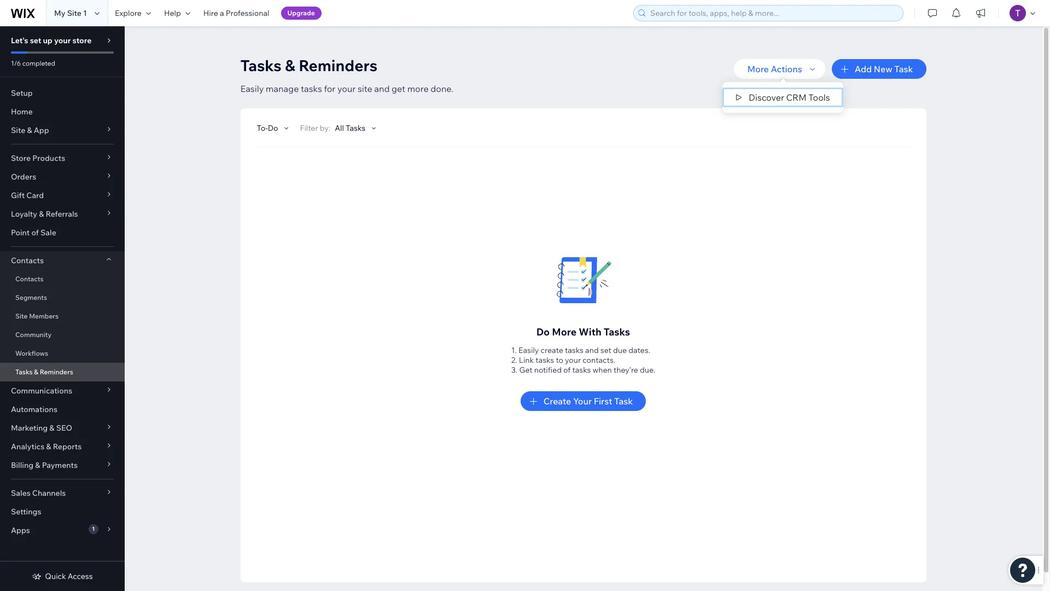 Task type: locate. For each thing, give the bounding box(es) containing it.
& right billing
[[35, 460, 40, 470]]

0 vertical spatial of
[[31, 228, 39, 238]]

1 vertical spatial of
[[564, 365, 571, 375]]

3.
[[512, 365, 518, 375]]

all tasks button
[[335, 123, 379, 133]]

0 horizontal spatial easily
[[241, 83, 264, 94]]

1 vertical spatial do
[[537, 326, 550, 338]]

contacts link
[[0, 270, 125, 288]]

and down 'with'
[[586, 345, 599, 355]]

tasks inside sidebar 'element'
[[15, 368, 33, 376]]

& for tasks & reminders link on the bottom
[[34, 368, 38, 376]]

1 horizontal spatial reminders
[[299, 56, 378, 75]]

site
[[358, 83, 373, 94]]

contacts inside popup button
[[11, 256, 44, 265]]

& inside "popup button"
[[49, 423, 54, 433]]

new
[[875, 63, 893, 74]]

1 horizontal spatial easily
[[519, 345, 539, 355]]

workflows link
[[0, 344, 125, 363]]

get
[[392, 83, 406, 94]]

contacts up segments
[[15, 275, 43, 283]]

1 vertical spatial your
[[338, 83, 356, 94]]

& up 'manage' on the left of the page
[[285, 56, 296, 75]]

1 horizontal spatial more
[[748, 63, 770, 74]]

1 horizontal spatial of
[[564, 365, 571, 375]]

0 vertical spatial contacts
[[11, 256, 44, 265]]

easily manage tasks for your site and get more done.
[[241, 83, 454, 94]]

0 horizontal spatial reminders
[[40, 368, 73, 376]]

& left app
[[27, 125, 32, 135]]

tasks down 'workflows'
[[15, 368, 33, 376]]

segments link
[[0, 288, 125, 307]]

1 horizontal spatial set
[[601, 345, 612, 355]]

my site 1
[[54, 8, 87, 18]]

add new task
[[855, 63, 914, 74]]

set left up
[[30, 36, 41, 45]]

site down the "home"
[[11, 125, 25, 135]]

tasks & reminders up communications
[[15, 368, 73, 376]]

reminders
[[299, 56, 378, 75], [40, 368, 73, 376]]

let's
[[11, 36, 28, 45]]

set inside 1. easily create tasks and set due dates. 2. link tasks to your contacts. 3. get notified of tasks when they're due.
[[601, 345, 612, 355]]

setup link
[[0, 84, 125, 102]]

0 vertical spatial and
[[375, 83, 390, 94]]

members
[[29, 312, 59, 320]]

1 horizontal spatial do
[[537, 326, 550, 338]]

hire a professional link
[[197, 0, 276, 26]]

1 horizontal spatial task
[[895, 63, 914, 74]]

easily left 'manage' on the left of the page
[[241, 83, 264, 94]]

easily right 1.
[[519, 345, 539, 355]]

easily
[[241, 83, 264, 94], [519, 345, 539, 355]]

your inside 1. easily create tasks and set due dates. 2. link tasks to your contacts. 3. get notified of tasks when they're due.
[[565, 355, 581, 365]]

2 horizontal spatial your
[[565, 355, 581, 365]]

automations link
[[0, 400, 125, 419]]

1 vertical spatial easily
[[519, 345, 539, 355]]

point of sale link
[[0, 223, 125, 242]]

tasks & reminders link
[[0, 363, 125, 382]]

add new task button
[[832, 59, 927, 79]]

contacts button
[[0, 251, 125, 270]]

1 right my at the top left of the page
[[83, 8, 87, 18]]

do left filter
[[268, 123, 278, 133]]

1.
[[512, 345, 517, 355]]

marketing
[[11, 423, 48, 433]]

site inside popup button
[[11, 125, 25, 135]]

point
[[11, 228, 30, 238]]

more up the create
[[552, 326, 577, 338]]

0 vertical spatial task
[[895, 63, 914, 74]]

& down 'workflows'
[[34, 368, 38, 376]]

1
[[83, 8, 87, 18], [92, 525, 95, 533]]

Search for tools, apps, help & more... field
[[648, 5, 900, 21]]

contacts
[[11, 256, 44, 265], [15, 275, 43, 283]]

0 horizontal spatial of
[[31, 228, 39, 238]]

1 horizontal spatial and
[[586, 345, 599, 355]]

0 horizontal spatial do
[[268, 123, 278, 133]]

1 vertical spatial 1
[[92, 525, 95, 533]]

1 vertical spatial set
[[601, 345, 612, 355]]

tasks
[[301, 83, 322, 94], [565, 345, 584, 355], [536, 355, 555, 365], [573, 365, 591, 375]]

1. easily create tasks and set due dates. 2. link tasks to your contacts. 3. get notified of tasks when they're due.
[[512, 345, 656, 375]]

filter
[[300, 123, 318, 133]]

of right to
[[564, 365, 571, 375]]

0 horizontal spatial 1
[[83, 8, 87, 18]]

sales channels
[[11, 488, 66, 498]]

1 down settings link
[[92, 525, 95, 533]]

site members
[[15, 312, 59, 320]]

gift card
[[11, 190, 44, 200]]

reminders down the workflows link at the bottom left
[[40, 368, 73, 376]]

card
[[26, 190, 44, 200]]

a
[[220, 8, 224, 18]]

all
[[335, 123, 344, 133]]

0 vertical spatial easily
[[241, 83, 264, 94]]

site down segments
[[15, 312, 28, 320]]

do up the create
[[537, 326, 550, 338]]

0 vertical spatial your
[[54, 36, 71, 45]]

site for site & app
[[11, 125, 25, 135]]

link
[[519, 355, 534, 365]]

& left seo on the left bottom
[[49, 423, 54, 433]]

easily inside 1. easily create tasks and set due dates. 2. link tasks to your contacts. 3. get notified of tasks when they're due.
[[519, 345, 539, 355]]

1 horizontal spatial 1
[[92, 525, 95, 533]]

your right to
[[565, 355, 581, 365]]

analytics & reports button
[[0, 437, 125, 456]]

more left actions
[[748, 63, 770, 74]]

of inside sidebar 'element'
[[31, 228, 39, 238]]

task right new
[[895, 63, 914, 74]]

2 vertical spatial site
[[15, 312, 28, 320]]

task
[[895, 63, 914, 74], [615, 396, 633, 407]]

2.
[[512, 355, 518, 365]]

my
[[54, 8, 65, 18]]

1 vertical spatial task
[[615, 396, 633, 407]]

0 horizontal spatial your
[[54, 36, 71, 45]]

for
[[324, 83, 336, 94]]

1 vertical spatial reminders
[[40, 368, 73, 376]]

tasks left the when
[[573, 365, 591, 375]]

0 horizontal spatial set
[[30, 36, 41, 45]]

your right up
[[54, 36, 71, 45]]

set left due
[[601, 345, 612, 355]]

contacts down point of sale
[[11, 256, 44, 265]]

payments
[[42, 460, 78, 470]]

more
[[748, 63, 770, 74], [552, 326, 577, 338]]

tasks & reminders inside sidebar 'element'
[[15, 368, 73, 376]]

& right loyalty
[[39, 209, 44, 219]]

orders button
[[0, 167, 125, 186]]

gift card button
[[0, 186, 125, 205]]

community
[[15, 331, 52, 339]]

2 vertical spatial your
[[565, 355, 581, 365]]

& left reports
[[46, 442, 51, 452]]

of left sale
[[31, 228, 39, 238]]

billing
[[11, 460, 33, 470]]

get
[[520, 365, 533, 375]]

site inside site members link
[[15, 312, 28, 320]]

0 horizontal spatial task
[[615, 396, 633, 407]]

to-do button
[[257, 123, 291, 133]]

tasks up due
[[604, 326, 631, 338]]

sales
[[11, 488, 30, 498]]

0 vertical spatial set
[[30, 36, 41, 45]]

contacts for contacts popup button
[[11, 256, 44, 265]]

reminders up for
[[299, 56, 378, 75]]

1 vertical spatial tasks & reminders
[[15, 368, 73, 376]]

&
[[285, 56, 296, 75], [27, 125, 32, 135], [39, 209, 44, 219], [34, 368, 38, 376], [49, 423, 54, 433], [46, 442, 51, 452], [35, 460, 40, 470]]

0 vertical spatial reminders
[[299, 56, 378, 75]]

quick
[[45, 571, 66, 581]]

1 vertical spatial site
[[11, 125, 25, 135]]

more
[[408, 83, 429, 94]]

1 vertical spatial contacts
[[15, 275, 43, 283]]

tasks left for
[[301, 83, 322, 94]]

tasks up 'manage' on the left of the page
[[241, 56, 282, 75]]

home
[[11, 107, 33, 117]]

0 vertical spatial more
[[748, 63, 770, 74]]

first
[[594, 396, 613, 407]]

1 vertical spatial more
[[552, 326, 577, 338]]

to-do
[[257, 123, 278, 133]]

0 vertical spatial tasks & reminders
[[241, 56, 378, 75]]

task inside 'button'
[[615, 396, 633, 407]]

0 horizontal spatial tasks & reminders
[[15, 368, 73, 376]]

0 horizontal spatial more
[[552, 326, 577, 338]]

of inside 1. easily create tasks and set due dates. 2. link tasks to your contacts. 3. get notified of tasks when they're due.
[[564, 365, 571, 375]]

& for loyalty & referrals dropdown button
[[39, 209, 44, 219]]

site right my at the top left of the page
[[67, 8, 82, 18]]

and left get
[[375, 83, 390, 94]]

when
[[593, 365, 612, 375]]

all tasks
[[335, 123, 366, 133]]

community link
[[0, 326, 125, 344]]

1 vertical spatial and
[[586, 345, 599, 355]]

your right for
[[338, 83, 356, 94]]

contacts for contacts link at the left top
[[15, 275, 43, 283]]

tasks & reminders up for
[[241, 56, 378, 75]]

do
[[268, 123, 278, 133], [537, 326, 550, 338]]

of
[[31, 228, 39, 238], [564, 365, 571, 375]]

hire
[[203, 8, 218, 18]]

more actions button
[[735, 59, 826, 79]]

1 horizontal spatial your
[[338, 83, 356, 94]]

help button
[[158, 0, 197, 26]]

automations
[[11, 405, 57, 414]]

your
[[574, 396, 592, 407]]

due.
[[640, 365, 656, 375]]

tasks & reminders
[[241, 56, 378, 75], [15, 368, 73, 376]]

task right first
[[615, 396, 633, 407]]



Task type: vqa. For each thing, say whether or not it's contained in the screenshot.
Select box SEARCH BOX
no



Task type: describe. For each thing, give the bounding box(es) containing it.
create your first task
[[544, 396, 633, 407]]

products
[[32, 153, 65, 163]]

0 horizontal spatial and
[[375, 83, 390, 94]]

by:
[[320, 123, 331, 133]]

0 vertical spatial do
[[268, 123, 278, 133]]

create
[[544, 396, 572, 407]]

hire a professional
[[203, 8, 270, 18]]

loyalty & referrals
[[11, 209, 78, 219]]

discover crm tools button
[[723, 88, 844, 107]]

tasks right "all"
[[346, 123, 366, 133]]

& for billing & payments popup button
[[35, 460, 40, 470]]

store products button
[[0, 149, 125, 167]]

referrals
[[46, 209, 78, 219]]

workflows
[[15, 349, 48, 357]]

your inside sidebar 'element'
[[54, 36, 71, 45]]

1 inside sidebar 'element'
[[92, 525, 95, 533]]

analytics & reports
[[11, 442, 82, 452]]

analytics
[[11, 442, 44, 452]]

with
[[579, 326, 602, 338]]

communications button
[[0, 382, 125, 400]]

site & app button
[[0, 121, 125, 140]]

site members link
[[0, 307, 125, 326]]

sales channels button
[[0, 484, 125, 502]]

to
[[556, 355, 564, 365]]

orders
[[11, 172, 36, 182]]

more inside more actions button
[[748, 63, 770, 74]]

reports
[[53, 442, 82, 452]]

do more with tasks
[[537, 326, 631, 338]]

add
[[855, 63, 873, 74]]

sidebar element
[[0, 26, 125, 591]]

dates.
[[629, 345, 651, 355]]

channels
[[32, 488, 66, 498]]

and inside 1. easily create tasks and set due dates. 2. link tasks to your contacts. 3. get notified of tasks when they're due.
[[586, 345, 599, 355]]

communications
[[11, 386, 72, 396]]

store products
[[11, 153, 65, 163]]

0 vertical spatial 1
[[83, 8, 87, 18]]

discover
[[749, 92, 785, 103]]

app
[[34, 125, 49, 135]]

help
[[164, 8, 181, 18]]

actions
[[771, 63, 803, 74]]

point of sale
[[11, 228, 56, 238]]

site for site members
[[15, 312, 28, 320]]

& for 'analytics & reports' dropdown button
[[46, 442, 51, 452]]

1 horizontal spatial tasks & reminders
[[241, 56, 378, 75]]

setup
[[11, 88, 33, 98]]

tools
[[809, 92, 831, 103]]

upgrade
[[288, 9, 315, 17]]

completed
[[22, 59, 55, 67]]

marketing & seo
[[11, 423, 72, 433]]

reminders inside sidebar 'element'
[[40, 368, 73, 376]]

gift
[[11, 190, 25, 200]]

task inside button
[[895, 63, 914, 74]]

create
[[541, 345, 564, 355]]

site & app
[[11, 125, 49, 135]]

filter by:
[[300, 123, 331, 133]]

apps
[[11, 525, 30, 535]]

to-
[[257, 123, 268, 133]]

loyalty & referrals button
[[0, 205, 125, 223]]

billing & payments button
[[0, 456, 125, 475]]

professional
[[226, 8, 270, 18]]

segments
[[15, 293, 47, 302]]

tasks right to
[[565, 345, 584, 355]]

home link
[[0, 102, 125, 121]]

let's set up your store
[[11, 36, 92, 45]]

settings
[[11, 507, 41, 517]]

1/6
[[11, 59, 21, 67]]

access
[[68, 571, 93, 581]]

quick access button
[[32, 571, 93, 581]]

& for marketing & seo "popup button"
[[49, 423, 54, 433]]

done.
[[431, 83, 454, 94]]

tasks left to
[[536, 355, 555, 365]]

contacts.
[[583, 355, 616, 365]]

store
[[72, 36, 92, 45]]

set inside sidebar 'element'
[[30, 36, 41, 45]]

more actions
[[748, 63, 803, 74]]

loyalty
[[11, 209, 37, 219]]

store
[[11, 153, 31, 163]]

create your first task button
[[521, 391, 647, 411]]

0 vertical spatial site
[[67, 8, 82, 18]]

seo
[[56, 423, 72, 433]]

sale
[[41, 228, 56, 238]]

marketing & seo button
[[0, 419, 125, 437]]

& for the site & app popup button
[[27, 125, 32, 135]]

1/6 completed
[[11, 59, 55, 67]]

quick access
[[45, 571, 93, 581]]

upgrade button
[[281, 7, 322, 20]]

billing & payments
[[11, 460, 78, 470]]



